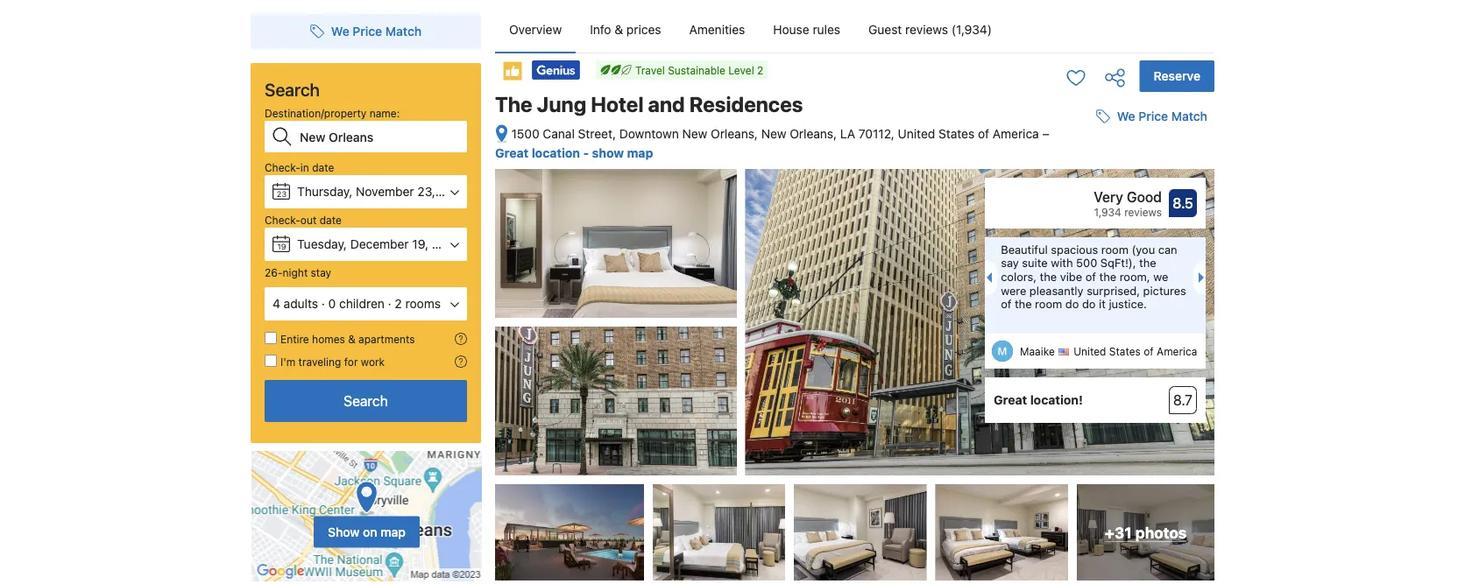 Task type: describe. For each thing, give the bounding box(es) containing it.
of down '500' on the right of page
[[1086, 270, 1097, 283]]

of down justice. on the bottom of page
[[1144, 346, 1154, 358]]

entire homes & apartments
[[281, 333, 415, 345]]

check-in date
[[265, 161, 334, 174]]

the jung hotel and residences
[[495, 92, 803, 117]]

travel sustainable level 2
[[636, 64, 764, 76]]

entire
[[281, 333, 309, 345]]

overview
[[509, 22, 562, 37]]

check-out date
[[265, 214, 342, 226]]

show
[[592, 146, 624, 160]]

map inside search section
[[381, 525, 406, 540]]

on
[[363, 525, 377, 540]]

canal
[[543, 127, 575, 141]]

homes
[[312, 333, 345, 345]]

(you
[[1132, 243, 1155, 256]]

room,
[[1120, 270, 1151, 283]]

and
[[648, 92, 685, 117]]

Where are you going? field
[[293, 121, 467, 153]]

8.5
[[1173, 195, 1194, 212]]

map inside 1500 canal street, downtown new orleans, new orleans, la 70112, united states of america – great location - show map
[[627, 146, 653, 160]]

4 adults · 0 children · 2 rooms
[[273, 297, 441, 311]]

great location!
[[994, 393, 1083, 408]]

& inside info & prices link
[[615, 22, 623, 37]]

-
[[583, 146, 589, 160]]

19
[[277, 242, 286, 251]]

united inside 1500 canal street, downtown new orleans, new orleans, la 70112, united states of america – great location - show map
[[898, 127, 936, 141]]

1 horizontal spatial we price match button
[[1089, 101, 1215, 132]]

1 vertical spatial great
[[994, 393, 1028, 408]]

the up pleasantly
[[1040, 270, 1057, 283]]

70112,
[[859, 127, 895, 141]]

suite
[[1022, 257, 1048, 270]]

guest reviews (1,934)
[[869, 22, 992, 37]]

scored 8.5 element
[[1169, 189, 1197, 218]]

rated very good element
[[994, 187, 1162, 208]]

i'm
[[281, 356, 296, 368]]

search button
[[265, 380, 467, 423]]

check- for in
[[265, 161, 301, 174]]

1 do from the left
[[1066, 298, 1079, 311]]

we
[[1154, 270, 1169, 283]]

thursday, november 23, 2023
[[297, 185, 469, 199]]

adults
[[284, 297, 318, 311]]

1500
[[511, 127, 540, 141]]

the down were
[[1015, 298, 1032, 311]]

out
[[301, 214, 317, 226]]

night
[[283, 266, 308, 279]]

reserve button
[[1140, 60, 1215, 92]]

overview link
[[495, 7, 576, 53]]

23
[[277, 189, 287, 199]]

name:
[[370, 107, 400, 119]]

the down (you
[[1140, 257, 1157, 270]]

for
[[344, 356, 358, 368]]

pictures
[[1144, 284, 1187, 297]]

house rules link
[[759, 7, 855, 53]]

previous image
[[982, 273, 992, 283]]

we inside search section
[[331, 24, 350, 39]]

traveling
[[299, 356, 341, 368]]

match inside search section
[[386, 24, 422, 39]]

info & prices
[[590, 22, 661, 37]]

with
[[1051, 257, 1073, 270]]

price inside search section
[[353, 24, 382, 39]]

stay
[[311, 266, 331, 279]]

date for check-in date
[[312, 161, 334, 174]]

2 do from the left
[[1083, 298, 1096, 311]]

next image
[[1199, 273, 1210, 283]]

reserve
[[1154, 69, 1201, 83]]

info
[[590, 22, 611, 37]]

house
[[773, 22, 810, 37]]

date for check-out date
[[320, 214, 342, 226]]

0 vertical spatial room
[[1102, 243, 1129, 256]]

4
[[273, 297, 280, 311]]

la
[[841, 127, 856, 141]]

check- for out
[[265, 214, 301, 226]]

1500 canal street, downtown new orleans, new orleans, la 70112, united states of america – great location - show map
[[495, 127, 1050, 160]]

search inside button
[[344, 393, 388, 410]]

location!
[[1031, 393, 1083, 408]]

500
[[1077, 257, 1098, 270]]

location
[[532, 146, 580, 160]]

8.7
[[1174, 392, 1193, 409]]

2 inside 4 adults · 0 children · 2 rooms "button"
[[395, 297, 402, 311]]

justice.
[[1109, 298, 1147, 311]]

2023 for tuesday, december 19, 2023
[[432, 237, 462, 252]]

maaike
[[1020, 346, 1055, 358]]

the
[[495, 92, 533, 117]]

2023 for thursday, november 23, 2023
[[439, 185, 469, 199]]

were
[[1001, 284, 1027, 297]]

1 vertical spatial we price match
[[1117, 109, 1208, 124]]

tuesday,
[[297, 237, 347, 252]]

0 horizontal spatial reviews
[[906, 22, 948, 37]]

–
[[1043, 127, 1050, 141]]

1 horizontal spatial states
[[1110, 346, 1141, 358]]

residences
[[690, 92, 803, 117]]

states inside 1500 canal street, downtown new orleans, new orleans, la 70112, united states of america – great location - show map
[[939, 127, 975, 141]]

2 · from the left
[[388, 297, 392, 311]]

guest reviews (1,934) link
[[855, 7, 1006, 53]]

beautiful spacious room (you can say suite with 500 sqft!), the colors, the vibe of the room, we were pleasantly surprised, pictures of the room do do it justice.
[[1001, 243, 1187, 311]]

it
[[1099, 298, 1106, 311]]

0
[[328, 297, 336, 311]]

scored 8.7 element
[[1169, 387, 1197, 415]]

great inside 1500 canal street, downtown new orleans, new orleans, la 70112, united states of america – great location - show map
[[495, 146, 529, 160]]

of down were
[[1001, 298, 1012, 311]]

apartments
[[359, 333, 415, 345]]

1,934
[[1094, 206, 1122, 218]]

reviews inside very good 1,934 reviews
[[1125, 206, 1162, 218]]

colors,
[[1001, 270, 1037, 283]]

1 new from the left
[[682, 127, 708, 141]]

guest
[[869, 22, 902, 37]]

& inside search section
[[348, 333, 356, 345]]



Task type: locate. For each thing, give the bounding box(es) containing it.
2 orleans, from the left
[[790, 127, 837, 141]]

we price match button up name:
[[303, 16, 429, 47]]

vibe
[[1060, 270, 1083, 283]]

great down the 'click to open map view' icon
[[495, 146, 529, 160]]

check- down 23
[[265, 214, 301, 226]]

1 horizontal spatial great
[[994, 393, 1028, 408]]

search down work
[[344, 393, 388, 410]]

1 vertical spatial we price match button
[[1089, 101, 1215, 132]]

photos
[[1136, 524, 1187, 542]]

· left 0
[[322, 297, 325, 311]]

date
[[312, 161, 334, 174], [320, 214, 342, 226]]

we price match button inside search section
[[303, 16, 429, 47]]

amenities
[[689, 22, 745, 37]]

we price match inside search section
[[331, 24, 422, 39]]

level
[[729, 64, 754, 76]]

0 horizontal spatial states
[[939, 127, 975, 141]]

we up destination/property name:
[[331, 24, 350, 39]]

info & prices link
[[576, 7, 675, 53]]

0 horizontal spatial united
[[898, 127, 936, 141]]

destination/property
[[265, 107, 367, 119]]

0 horizontal spatial orleans,
[[711, 127, 758, 141]]

23,
[[418, 185, 436, 199]]

november
[[356, 185, 414, 199]]

we price match up name:
[[331, 24, 422, 39]]

1 vertical spatial 2
[[395, 297, 402, 311]]

america left – at the right
[[993, 127, 1039, 141]]

26-night stay
[[265, 266, 331, 279]]

0 vertical spatial we price match button
[[303, 16, 429, 47]]

1 · from the left
[[322, 297, 325, 311]]

2 left rooms
[[395, 297, 402, 311]]

+31
[[1105, 524, 1132, 542]]

19,
[[412, 237, 429, 252]]

1 horizontal spatial america
[[1157, 346, 1198, 358]]

0 horizontal spatial room
[[1035, 298, 1063, 311]]

very
[[1094, 189, 1124, 206]]

& right "info"
[[615, 22, 623, 37]]

+31 photos
[[1105, 524, 1187, 542]]

2 right level
[[757, 64, 764, 76]]

1 vertical spatial america
[[1157, 346, 1198, 358]]

0 vertical spatial match
[[386, 24, 422, 39]]

jung
[[537, 92, 587, 117]]

downtown
[[620, 127, 679, 141]]

1 vertical spatial united
[[1074, 346, 1107, 358]]

price
[[353, 24, 382, 39], [1139, 109, 1169, 124]]

america inside 1500 canal street, downtown new orleans, new orleans, la 70112, united states of america – great location - show map
[[993, 127, 1039, 141]]

rules
[[813, 22, 841, 37]]

sqft!),
[[1101, 257, 1137, 270]]

price down reserve button
[[1139, 109, 1169, 124]]

2023 right 23,
[[439, 185, 469, 199]]

map right on
[[381, 525, 406, 540]]

1 horizontal spatial match
[[1172, 109, 1208, 124]]

0 vertical spatial &
[[615, 22, 623, 37]]

· right children
[[388, 297, 392, 311]]

we price match
[[331, 24, 422, 39], [1117, 109, 1208, 124]]

0 horizontal spatial ·
[[322, 297, 325, 311]]

0 vertical spatial reviews
[[906, 22, 948, 37]]

0 horizontal spatial price
[[353, 24, 382, 39]]

we
[[331, 24, 350, 39], [1117, 109, 1136, 124]]

travel
[[636, 64, 665, 76]]

0 horizontal spatial great
[[495, 146, 529, 160]]

do down pleasantly
[[1066, 298, 1079, 311]]

1 vertical spatial date
[[320, 214, 342, 226]]

show on map button
[[251, 451, 483, 583], [314, 517, 420, 548]]

children
[[339, 297, 385, 311]]

search section
[[244, 0, 488, 583]]

map
[[627, 146, 653, 160], [381, 525, 406, 540]]

states
[[939, 127, 975, 141], [1110, 346, 1141, 358]]

orleans, down residences
[[711, 127, 758, 141]]

1 horizontal spatial we
[[1117, 109, 1136, 124]]

1 horizontal spatial ·
[[388, 297, 392, 311]]

4 adults · 0 children · 2 rooms button
[[265, 288, 467, 321]]

december
[[350, 237, 409, 252]]

0 vertical spatial united
[[898, 127, 936, 141]]

1 horizontal spatial new
[[761, 127, 787, 141]]

0 horizontal spatial map
[[381, 525, 406, 540]]

sustainable
[[668, 64, 726, 76]]

·
[[322, 297, 325, 311], [388, 297, 392, 311]]

room up sqft!),
[[1102, 243, 1129, 256]]

check- up 23
[[265, 161, 301, 174]]

1 horizontal spatial do
[[1083, 298, 1096, 311]]

check-
[[265, 161, 301, 174], [265, 214, 301, 226]]

states right "70112,"
[[939, 127, 975, 141]]

do
[[1066, 298, 1079, 311], [1083, 298, 1096, 311]]

match down reserve button
[[1172, 109, 1208, 124]]

1 vertical spatial room
[[1035, 298, 1063, 311]]

1 horizontal spatial &
[[615, 22, 623, 37]]

1 vertical spatial reviews
[[1125, 206, 1162, 218]]

match up name:
[[386, 24, 422, 39]]

0 vertical spatial 2
[[757, 64, 764, 76]]

0 vertical spatial price
[[353, 24, 382, 39]]

&
[[615, 22, 623, 37], [348, 333, 356, 345]]

1 horizontal spatial search
[[344, 393, 388, 410]]

1 vertical spatial map
[[381, 525, 406, 540]]

room
[[1102, 243, 1129, 256], [1035, 298, 1063, 311]]

new down residences
[[761, 127, 787, 141]]

say
[[1001, 257, 1019, 270]]

2023
[[439, 185, 469, 199], [432, 237, 462, 252]]

2023 right 19,
[[432, 237, 462, 252]]

we price match button down reserve button
[[1089, 101, 1215, 132]]

street,
[[578, 127, 616, 141]]

new
[[682, 127, 708, 141], [761, 127, 787, 141]]

new down and
[[682, 127, 708, 141]]

1 horizontal spatial room
[[1102, 243, 1129, 256]]

america up '8.7'
[[1157, 346, 1198, 358]]

orleans,
[[711, 127, 758, 141], [790, 127, 837, 141]]

destination/property name:
[[265, 107, 400, 119]]

0 horizontal spatial america
[[993, 127, 1039, 141]]

tuesday, december 19, 2023
[[297, 237, 462, 252]]

do left 'it'
[[1083, 298, 1096, 311]]

0 horizontal spatial match
[[386, 24, 422, 39]]

0 vertical spatial great
[[495, 146, 529, 160]]

united down 'it'
[[1074, 346, 1107, 358]]

show on map
[[328, 525, 406, 540]]

the
[[1140, 257, 1157, 270], [1040, 270, 1057, 283], [1100, 270, 1117, 283], [1015, 298, 1032, 311]]

room down pleasantly
[[1035, 298, 1063, 311]]

0 vertical spatial 2023
[[439, 185, 469, 199]]

1 vertical spatial price
[[1139, 109, 1169, 124]]

reviews right guest
[[906, 22, 948, 37]]

we price match button
[[303, 16, 429, 47], [1089, 101, 1215, 132]]

date right out
[[320, 214, 342, 226]]

i'm traveling for work
[[281, 356, 385, 368]]

click to open map view image
[[495, 124, 508, 144]]

1 horizontal spatial orleans,
[[790, 127, 837, 141]]

0 horizontal spatial new
[[682, 127, 708, 141]]

the up surprised,
[[1100, 270, 1117, 283]]

0 horizontal spatial &
[[348, 333, 356, 345]]

spacious
[[1051, 243, 1099, 256]]

great left location!
[[994, 393, 1028, 408]]

of inside 1500 canal street, downtown new orleans, new orleans, la 70112, united states of america – great location - show map
[[978, 127, 990, 141]]

we price match down reserve button
[[1117, 109, 1208, 124]]

we up 'very'
[[1117, 109, 1136, 124]]

in
[[301, 161, 309, 174]]

1 horizontal spatial price
[[1139, 109, 1169, 124]]

1 horizontal spatial united
[[1074, 346, 1107, 358]]

1 horizontal spatial map
[[627, 146, 653, 160]]

united states of america
[[1074, 346, 1198, 358]]

states down justice. on the bottom of page
[[1110, 346, 1141, 358]]

very good 1,934 reviews
[[1094, 189, 1162, 218]]

& up "for"
[[348, 333, 356, 345]]

of left – at the right
[[978, 127, 990, 141]]

(1,934)
[[952, 22, 992, 37]]

pleasantly
[[1030, 284, 1084, 297]]

0 vertical spatial check-
[[265, 161, 301, 174]]

good
[[1127, 189, 1162, 206]]

orleans, left la
[[790, 127, 837, 141]]

0 vertical spatial we price match
[[331, 24, 422, 39]]

0 horizontal spatial we price match button
[[303, 16, 429, 47]]

1 vertical spatial check-
[[265, 214, 301, 226]]

1 orleans, from the left
[[711, 127, 758, 141]]

0 vertical spatial america
[[993, 127, 1039, 141]]

map down downtown
[[627, 146, 653, 160]]

work
[[361, 356, 385, 368]]

1 horizontal spatial we price match
[[1117, 109, 1208, 124]]

1 vertical spatial &
[[348, 333, 356, 345]]

0 horizontal spatial we
[[331, 24, 350, 39]]

0 vertical spatial search
[[265, 79, 320, 99]]

0 vertical spatial states
[[939, 127, 975, 141]]

date right in
[[312, 161, 334, 174]]

valign  initial image
[[502, 60, 523, 82]]

1 vertical spatial states
[[1110, 346, 1141, 358]]

prices
[[627, 22, 661, 37]]

0 horizontal spatial 2
[[395, 297, 402, 311]]

1 vertical spatial match
[[1172, 109, 1208, 124]]

0 vertical spatial date
[[312, 161, 334, 174]]

1 horizontal spatial 2
[[757, 64, 764, 76]]

1 vertical spatial we
[[1117, 109, 1136, 124]]

+31 photos link
[[1077, 485, 1215, 581]]

united right "70112,"
[[898, 127, 936, 141]]

1 vertical spatial 2023
[[432, 237, 462, 252]]

house rules
[[773, 22, 841, 37]]

reviews down good
[[1125, 206, 1162, 218]]

great location - show map button
[[495, 146, 653, 160]]

2 new from the left
[[761, 127, 787, 141]]

1 horizontal spatial reviews
[[1125, 206, 1162, 218]]

0 vertical spatial we
[[331, 24, 350, 39]]

rooms
[[405, 297, 441, 311]]

show
[[328, 525, 360, 540]]

surprised,
[[1087, 284, 1140, 297]]

0 horizontal spatial we price match
[[331, 24, 422, 39]]

0 horizontal spatial search
[[265, 79, 320, 99]]

2 check- from the top
[[265, 214, 301, 226]]

great
[[495, 146, 529, 160], [994, 393, 1028, 408]]

price up name:
[[353, 24, 382, 39]]

if you select this option, we'll show you popular business travel features like breakfast, wifi and free parking. image
[[455, 356, 467, 368], [455, 356, 467, 368]]

0 horizontal spatial do
[[1066, 298, 1079, 311]]

0 vertical spatial map
[[627, 146, 653, 160]]

we'll show you stays where you can have the entire place to yourself image
[[455, 333, 467, 345], [455, 333, 467, 345]]

thursday,
[[297, 185, 353, 199]]

beautiful
[[1001, 243, 1048, 256]]

1 check- from the top
[[265, 161, 301, 174]]

26-
[[265, 266, 283, 279]]

1 vertical spatial search
[[344, 393, 388, 410]]

search up destination/property
[[265, 79, 320, 99]]



Task type: vqa. For each thing, say whether or not it's contained in the screenshot.
cell inside the grid
no



